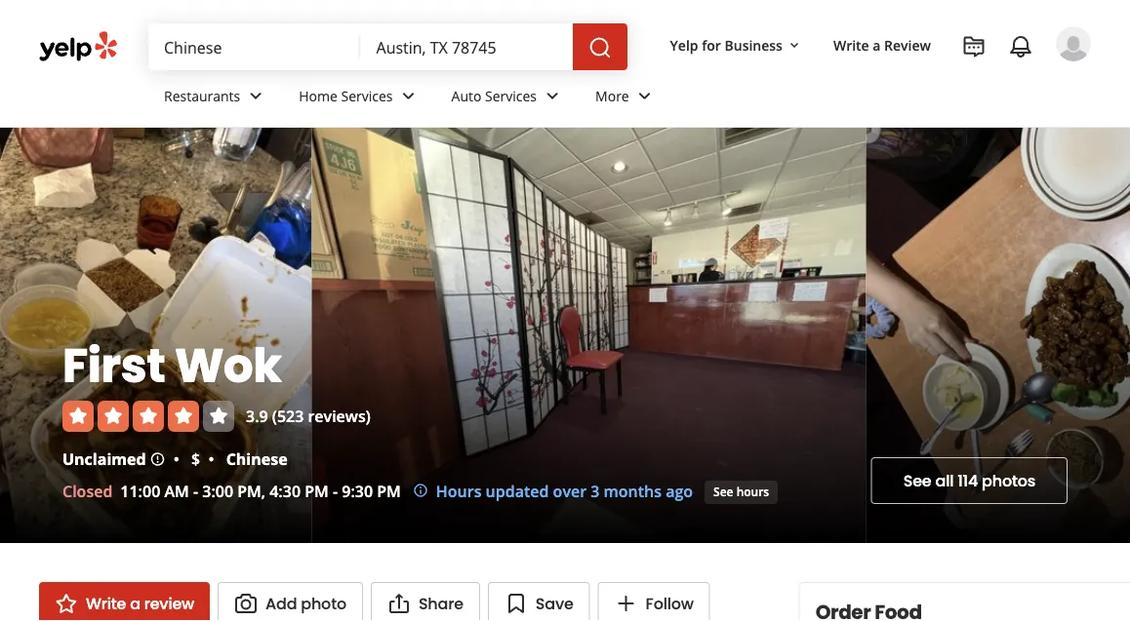 Task type: describe. For each thing, give the bounding box(es) containing it.
1 pm from the left
[[305, 481, 329, 502]]

projects image
[[962, 35, 986, 59]]

write for write a review
[[86, 593, 126, 615]]

chinese link
[[226, 449, 288, 470]]

hours
[[736, 484, 769, 500]]

none field near
[[376, 36, 557, 58]]

closed
[[62, 481, 113, 502]]

unclaimed link
[[62, 449, 146, 470]]

16 info v2 image
[[413, 483, 428, 499]]

wok
[[175, 333, 282, 399]]

search image
[[588, 36, 612, 60]]

11:00
[[120, 481, 160, 502]]

write a review
[[86, 593, 194, 615]]

updated
[[486, 481, 549, 502]]

yelp
[[670, 36, 698, 54]]

photos
[[982, 470, 1035, 492]]

see hours
[[713, 484, 769, 500]]

chinese
[[226, 449, 288, 470]]

restaurants link
[[148, 70, 283, 127]]

16 exclamation v2 image
[[150, 452, 166, 468]]

3:00
[[202, 481, 233, 502]]

auto
[[451, 86, 482, 105]]

see for see all 114 photos
[[903, 470, 932, 492]]

all
[[935, 470, 954, 492]]

save
[[536, 593, 573, 615]]

add photo
[[266, 593, 346, 615]]

114
[[958, 470, 978, 492]]

$
[[191, 449, 200, 470]]

more
[[595, 86, 629, 105]]

services for home services
[[341, 86, 393, 105]]

2 photo of first wok - austin, tx, us. image from the left
[[312, 128, 866, 544]]

more link
[[580, 70, 672, 127]]

(523
[[272, 406, 304, 427]]

am
[[164, 481, 189, 502]]

3.9 (523 reviews)
[[246, 406, 371, 427]]

24 chevron down v2 image for restaurants
[[244, 84, 268, 108]]

Near text field
[[376, 36, 557, 58]]

over
[[553, 481, 587, 502]]

a for review
[[873, 36, 881, 54]]

reviews)
[[308, 406, 371, 427]]

write for write a review
[[833, 36, 869, 54]]

write a review link
[[39, 583, 210, 622]]

hours updated over 3 months ago
[[436, 481, 693, 502]]

write a review
[[833, 36, 931, 54]]

first wok
[[62, 333, 282, 399]]

see all 114 photos link
[[871, 458, 1068, 505]]

pm,
[[237, 481, 266, 502]]

see all 114 photos
[[903, 470, 1035, 492]]

follow
[[646, 593, 694, 615]]

24 share v2 image
[[387, 592, 411, 616]]

first
[[62, 333, 165, 399]]

24 star v2 image
[[55, 592, 78, 616]]



Task type: vqa. For each thing, say whether or not it's contained in the screenshot.
3rd "Request A Consultation" button from the bottom
no



Task type: locate. For each thing, give the bounding box(es) containing it.
0 vertical spatial a
[[873, 36, 881, 54]]

24 chevron down v2 image for more
[[633, 84, 657, 108]]

see hours link
[[705, 481, 778, 505]]

24 save outline v2 image
[[504, 592, 528, 616]]

hours
[[436, 481, 482, 502]]

- left 9:30
[[333, 481, 338, 502]]

none field up restaurants link
[[164, 36, 345, 58]]

review
[[884, 36, 931, 54]]

0 horizontal spatial write
[[86, 593, 126, 615]]

0 horizontal spatial -
[[193, 481, 198, 502]]

unclaimed
[[62, 449, 146, 470]]

24 chevron down v2 image inside auto services link
[[541, 84, 564, 108]]

2 none field from the left
[[376, 36, 557, 58]]

see left 'all'
[[903, 470, 932, 492]]

24 chevron down v2 image right auto services
[[541, 84, 564, 108]]

write a review link
[[826, 27, 939, 62]]

1 horizontal spatial 24 chevron down v2 image
[[633, 84, 657, 108]]

1 24 chevron down v2 image from the left
[[244, 84, 268, 108]]

24 chevron down v2 image inside more link
[[633, 84, 657, 108]]

2 pm from the left
[[377, 481, 401, 502]]

0 horizontal spatial pm
[[305, 481, 329, 502]]

- right am
[[193, 481, 198, 502]]

(523 reviews) link
[[272, 406, 371, 427]]

see for see hours
[[713, 484, 733, 500]]

info alert
[[413, 480, 693, 504]]

user actions element
[[654, 24, 1118, 144]]

none field find
[[164, 36, 345, 58]]

24 chevron down v2 image for auto services
[[541, 84, 564, 108]]

1 photo of first wok - austin, tx, us. image from the left
[[0, 128, 312, 544]]

auto services
[[451, 86, 537, 105]]

for
[[702, 36, 721, 54]]

1 - from the left
[[193, 481, 198, 502]]

24 chevron down v2 image inside home services link
[[397, 84, 420, 108]]

photo of first wok - austin, tx, us. candy pecan chicken buddha veggies image
[[866, 128, 1130, 544]]

ago
[[666, 481, 693, 502]]

ruby a. image
[[1056, 26, 1091, 61]]

3.9
[[246, 406, 268, 427]]

None search field
[[148, 23, 631, 70]]

16 chevron down v2 image
[[787, 38, 802, 53]]

yelp for business
[[670, 36, 783, 54]]

Find text field
[[164, 36, 345, 58]]

1 horizontal spatial write
[[833, 36, 869, 54]]

save button
[[488, 583, 590, 622]]

24 chevron down v2 image inside restaurants link
[[244, 84, 268, 108]]

write right 24 star v2 icon
[[86, 593, 126, 615]]

24 chevron down v2 image for home services
[[397, 84, 420, 108]]

0 horizontal spatial 24 chevron down v2 image
[[244, 84, 268, 108]]

see left hours
[[713, 484, 733, 500]]

business categories element
[[148, 70, 1091, 127]]

1 horizontal spatial pm
[[377, 481, 401, 502]]

pm right 4:30
[[305, 481, 329, 502]]

pm left '16 info v2' icon
[[377, 481, 401, 502]]

2 services from the left
[[485, 86, 537, 105]]

pm
[[305, 481, 329, 502], [377, 481, 401, 502]]

a for review
[[130, 593, 140, 615]]

None field
[[164, 36, 345, 58], [376, 36, 557, 58]]

photo of first wok - austin, tx, us. image
[[0, 128, 312, 544], [312, 128, 866, 544]]

24 chevron down v2 image left the auto
[[397, 84, 420, 108]]

-
[[193, 481, 198, 502], [333, 481, 338, 502]]

home services link
[[283, 70, 436, 127]]

closed 11:00 am - 3:00 pm, 4:30 pm - 9:30 pm
[[62, 481, 401, 502]]

24 add v2 image
[[614, 592, 638, 616]]

months
[[604, 481, 662, 502]]

see
[[903, 470, 932, 492], [713, 484, 733, 500]]

share button
[[371, 583, 480, 622]]

write
[[833, 36, 869, 54], [86, 593, 126, 615]]

24 camera v2 image
[[234, 592, 258, 616]]

1 horizontal spatial see
[[903, 470, 932, 492]]

share
[[419, 593, 463, 615]]

0 horizontal spatial services
[[341, 86, 393, 105]]

1 horizontal spatial a
[[873, 36, 881, 54]]

business
[[725, 36, 783, 54]]

add photo link
[[218, 583, 363, 622]]

3
[[591, 481, 600, 502]]

1 24 chevron down v2 image from the left
[[397, 84, 420, 108]]

write inside 'user actions' element
[[833, 36, 869, 54]]

add
[[266, 593, 297, 615]]

1 horizontal spatial none field
[[376, 36, 557, 58]]

services
[[341, 86, 393, 105], [485, 86, 537, 105]]

1 vertical spatial a
[[130, 593, 140, 615]]

24 chevron down v2 image right more on the top right of the page
[[633, 84, 657, 108]]

none field up the auto
[[376, 36, 557, 58]]

0 vertical spatial write
[[833, 36, 869, 54]]

services right the "home"
[[341, 86, 393, 105]]

review
[[144, 593, 194, 615]]

1 vertical spatial write
[[86, 593, 126, 615]]

24 chevron down v2 image
[[244, 84, 268, 108], [633, 84, 657, 108]]

4:30
[[270, 481, 301, 502]]

9:30
[[342, 481, 373, 502]]

services for auto services
[[485, 86, 537, 105]]

home
[[299, 86, 338, 105]]

home services
[[299, 86, 393, 105]]

1 horizontal spatial 24 chevron down v2 image
[[541, 84, 564, 108]]

3.9 star rating image
[[62, 401, 234, 432]]

1 horizontal spatial services
[[485, 86, 537, 105]]

2 - from the left
[[333, 481, 338, 502]]

2 24 chevron down v2 image from the left
[[541, 84, 564, 108]]

notifications image
[[1009, 35, 1033, 59]]

0 horizontal spatial 24 chevron down v2 image
[[397, 84, 420, 108]]

services right the auto
[[485, 86, 537, 105]]

1 horizontal spatial -
[[333, 481, 338, 502]]

1 none field from the left
[[164, 36, 345, 58]]

0 horizontal spatial none field
[[164, 36, 345, 58]]

a
[[873, 36, 881, 54], [130, 593, 140, 615]]

2 24 chevron down v2 image from the left
[[633, 84, 657, 108]]

24 chevron down v2 image
[[397, 84, 420, 108], [541, 84, 564, 108]]

follow button
[[598, 583, 710, 622]]

0 horizontal spatial a
[[130, 593, 140, 615]]

1 services from the left
[[341, 86, 393, 105]]

yelp for business button
[[662, 27, 810, 62]]

restaurants
[[164, 86, 240, 105]]

0 horizontal spatial see
[[713, 484, 733, 500]]

photo
[[301, 593, 346, 615]]

write left review
[[833, 36, 869, 54]]

auto services link
[[436, 70, 580, 127]]

24 chevron down v2 image down find field
[[244, 84, 268, 108]]



